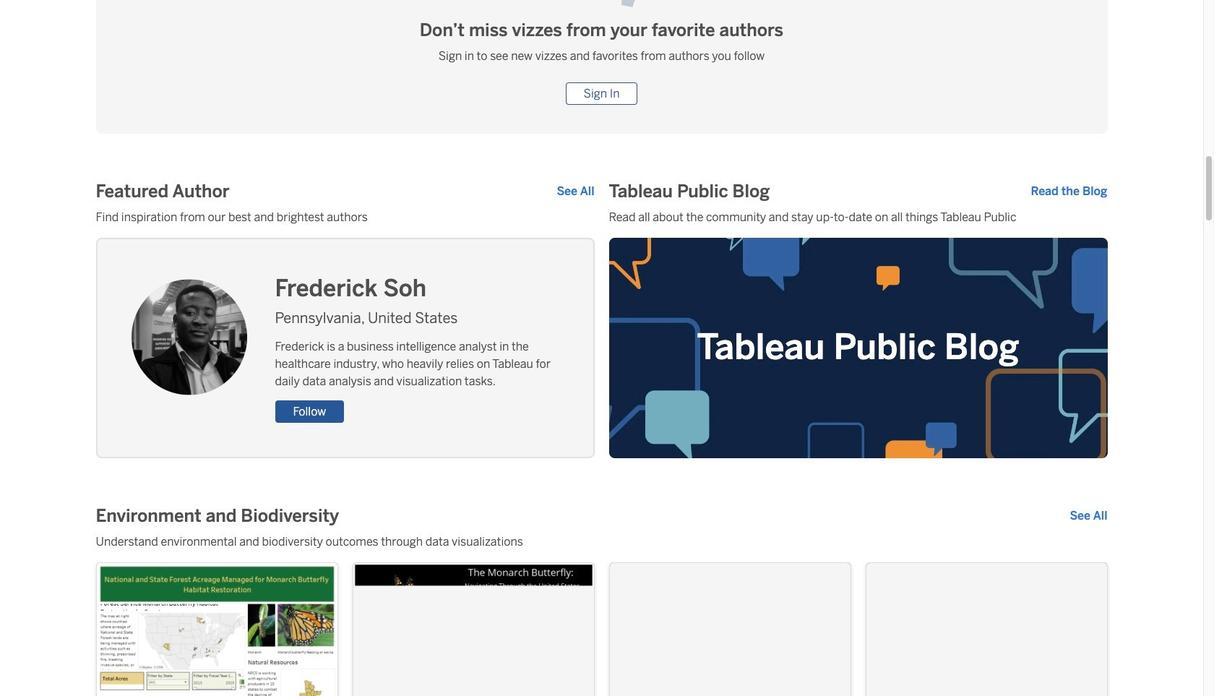 Task type: vqa. For each thing, say whether or not it's contained in the screenshot.
"Line" for Trend Line
no



Task type: locate. For each thing, give the bounding box(es) containing it.
featured author heading
[[96, 180, 230, 203]]

understand environmental and biodiversity outcomes through data visualizations element
[[96, 533, 1108, 551]]

3 workbook thumbnail image from the left
[[610, 563, 850, 696]]

see all environment and biodiversity element
[[1070, 507, 1108, 525]]

environment and biodiversity heading
[[96, 504, 339, 528]]

workbook thumbnail image
[[96, 563, 337, 696], [353, 563, 594, 696], [610, 563, 850, 696], [866, 563, 1107, 696]]



Task type: describe. For each thing, give the bounding box(es) containing it.
1 workbook thumbnail image from the left
[[96, 563, 337, 696]]

read all about the community and stay up-to-date on all things tableau public element
[[609, 209, 1108, 226]]

2 workbook thumbnail image from the left
[[353, 563, 594, 696]]

featured author: frederick2489 image
[[131, 280, 247, 395]]

see all featured authors element
[[557, 183, 595, 200]]

tableau public blog heading
[[609, 180, 770, 203]]

find inspiration from our best and brightest authors element
[[96, 209, 595, 226]]

4 workbook thumbnail image from the left
[[866, 563, 1107, 696]]



